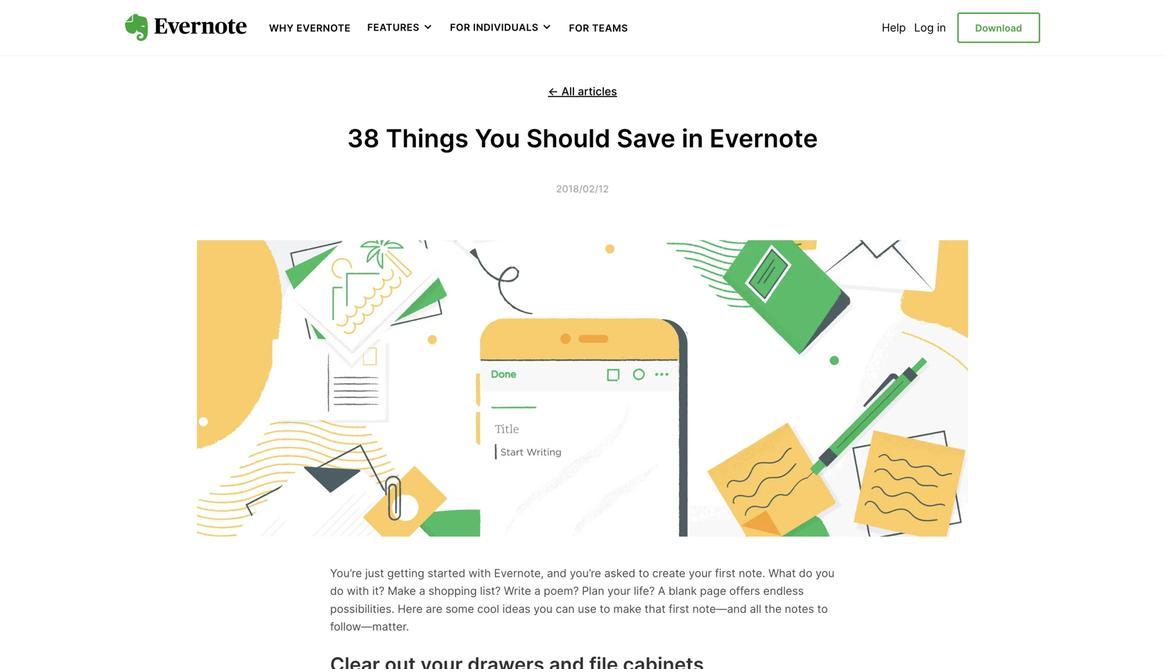 Task type: vqa. For each thing, say whether or not it's contained in the screenshot.
Evernote
yes



Task type: locate. For each thing, give the bounding box(es) containing it.
first
[[715, 567, 736, 581], [669, 603, 690, 616]]

in right save
[[682, 123, 704, 153]]

in right log
[[938, 21, 947, 34]]

follow—matter.
[[330, 620, 409, 634]]

0 horizontal spatial evernote
[[297, 22, 351, 34]]

0 horizontal spatial with
[[347, 585, 369, 598]]

do right what
[[799, 567, 813, 581]]

first down the blank
[[669, 603, 690, 616]]

1 horizontal spatial do
[[799, 567, 813, 581]]

your up the page
[[689, 567, 712, 581]]

in
[[938, 21, 947, 34], [682, 123, 704, 153]]

1 vertical spatial do
[[330, 585, 344, 598]]

create
[[653, 567, 686, 581]]

1 horizontal spatial your
[[689, 567, 712, 581]]

with up possibilities.
[[347, 585, 369, 598]]

you right what
[[816, 567, 835, 581]]

articles
[[578, 85, 617, 98]]

first up the page
[[715, 567, 736, 581]]

0 vertical spatial you
[[816, 567, 835, 581]]

here
[[398, 603, 423, 616]]

1 horizontal spatial in
[[938, 21, 947, 34]]

1 vertical spatial your
[[608, 585, 631, 598]]

0 vertical spatial your
[[689, 567, 712, 581]]

a right the make
[[419, 585, 426, 598]]

a
[[658, 585, 666, 598]]

0 horizontal spatial first
[[669, 603, 690, 616]]

2 horizontal spatial to
[[818, 603, 828, 616]]

the
[[765, 603, 782, 616]]

note—and
[[693, 603, 747, 616]]

← all articles
[[548, 85, 617, 98]]

notes
[[785, 603, 815, 616]]

for inside for teams 'link'
[[569, 22, 590, 34]]

1 vertical spatial in
[[682, 123, 704, 153]]

save
[[617, 123, 676, 153]]

do down you're
[[330, 585, 344, 598]]

with up list?
[[469, 567, 491, 581]]

for
[[450, 22, 471, 33], [569, 22, 590, 34]]

offers
[[730, 585, 761, 598]]

list?
[[480, 585, 501, 598]]

your down the asked
[[608, 585, 631, 598]]

all
[[562, 85, 575, 98]]

0 horizontal spatial you
[[534, 603, 553, 616]]

0 horizontal spatial your
[[608, 585, 631, 598]]

to right use
[[600, 603, 611, 616]]

0 horizontal spatial do
[[330, 585, 344, 598]]

poem?
[[544, 585, 579, 598]]

to up the life?
[[639, 567, 650, 581]]

0 vertical spatial first
[[715, 567, 736, 581]]

asked
[[605, 567, 636, 581]]

1 vertical spatial first
[[669, 603, 690, 616]]

use
[[578, 603, 597, 616]]

with
[[469, 567, 491, 581], [347, 585, 369, 598]]

download link
[[958, 12, 1041, 43]]

that
[[645, 603, 666, 616]]

1 horizontal spatial a
[[535, 585, 541, 598]]

log in link
[[915, 21, 947, 34]]

for left individuals
[[450, 22, 471, 33]]

you left can
[[534, 603, 553, 616]]

0 vertical spatial in
[[938, 21, 947, 34]]

do
[[799, 567, 813, 581], [330, 585, 344, 598]]

0 horizontal spatial for
[[450, 22, 471, 33]]

0 vertical spatial with
[[469, 567, 491, 581]]

to
[[639, 567, 650, 581], [600, 603, 611, 616], [818, 603, 828, 616]]

make
[[388, 585, 416, 598]]

0 horizontal spatial a
[[419, 585, 426, 598]]

for individuals button
[[450, 21, 553, 35]]

features
[[368, 22, 420, 33]]

1 vertical spatial evernote
[[710, 123, 818, 153]]

evernote
[[297, 22, 351, 34], [710, 123, 818, 153]]

evernote,
[[494, 567, 544, 581]]

for inside for individuals button
[[450, 22, 471, 33]]

log
[[915, 21, 934, 34]]

what
[[769, 567, 796, 581]]

features button
[[368, 21, 434, 35]]

just
[[365, 567, 384, 581]]

for left teams
[[569, 22, 590, 34]]

to right notes
[[818, 603, 828, 616]]

1 horizontal spatial you
[[816, 567, 835, 581]]

1 horizontal spatial for
[[569, 22, 590, 34]]

a right 'write'
[[535, 585, 541, 598]]

2018/02/12
[[556, 183, 609, 195]]

1 vertical spatial you
[[534, 603, 553, 616]]

a
[[419, 585, 426, 598], [535, 585, 541, 598]]

0 vertical spatial do
[[799, 567, 813, 581]]

your
[[689, 567, 712, 581], [608, 585, 631, 598]]

0 vertical spatial evernote
[[297, 22, 351, 34]]

1 a from the left
[[419, 585, 426, 598]]

38 things you should save in evernote
[[347, 123, 818, 153]]

you
[[816, 567, 835, 581], [534, 603, 553, 616]]



Task type: describe. For each thing, give the bounding box(es) containing it.
shopping
[[429, 585, 477, 598]]

cool
[[478, 603, 500, 616]]

38
[[347, 123, 380, 153]]

some
[[446, 603, 474, 616]]

are
[[426, 603, 443, 616]]

log in
[[915, 21, 947, 34]]

ideas
[[503, 603, 531, 616]]

0 horizontal spatial in
[[682, 123, 704, 153]]

you
[[475, 123, 521, 153]]

all
[[750, 603, 762, 616]]

blank
[[669, 585, 697, 598]]

1 horizontal spatial to
[[639, 567, 650, 581]]

for for for teams
[[569, 22, 590, 34]]

0 horizontal spatial to
[[600, 603, 611, 616]]

for teams
[[569, 22, 628, 34]]

page
[[700, 585, 727, 598]]

download
[[976, 22, 1023, 34]]

1 horizontal spatial first
[[715, 567, 736, 581]]

note.
[[739, 567, 766, 581]]

help
[[882, 21, 907, 34]]

endless
[[764, 585, 804, 598]]

life?
[[634, 585, 655, 598]]

getting
[[387, 567, 425, 581]]

why evernote link
[[269, 21, 351, 34]]

←
[[548, 85, 559, 98]]

teams
[[593, 22, 628, 34]]

1 horizontal spatial evernote
[[710, 123, 818, 153]]

2 a from the left
[[535, 585, 541, 598]]

evernote logo image
[[125, 14, 247, 42]]

for teams link
[[569, 21, 628, 34]]

you're
[[330, 567, 362, 581]]

← all articles link
[[548, 85, 617, 98]]

individuals
[[473, 22, 539, 33]]

you're just getting started with evernote, and you're asked to create your first note. what do you do with it? make a shopping list? write a poem? plan your life? a blank page offers endless possibilities. here are some cool ideas you can use to make that first note—and all the notes to follow—matter.
[[330, 567, 835, 634]]

started
[[428, 567, 466, 581]]

it?
[[372, 585, 385, 598]]

you're
[[570, 567, 602, 581]]

for for for individuals
[[450, 22, 471, 33]]

and
[[547, 567, 567, 581]]

write
[[504, 585, 532, 598]]

why
[[269, 22, 294, 34]]

1 vertical spatial with
[[347, 585, 369, 598]]

should
[[527, 123, 611, 153]]

help link
[[882, 21, 907, 34]]

can
[[556, 603, 575, 616]]

plan
[[582, 585, 605, 598]]

possibilities.
[[330, 603, 395, 616]]

things
[[386, 123, 469, 153]]

1 horizontal spatial with
[[469, 567, 491, 581]]

why evernote
[[269, 22, 351, 34]]

for individuals
[[450, 22, 539, 33]]

make
[[614, 603, 642, 616]]



